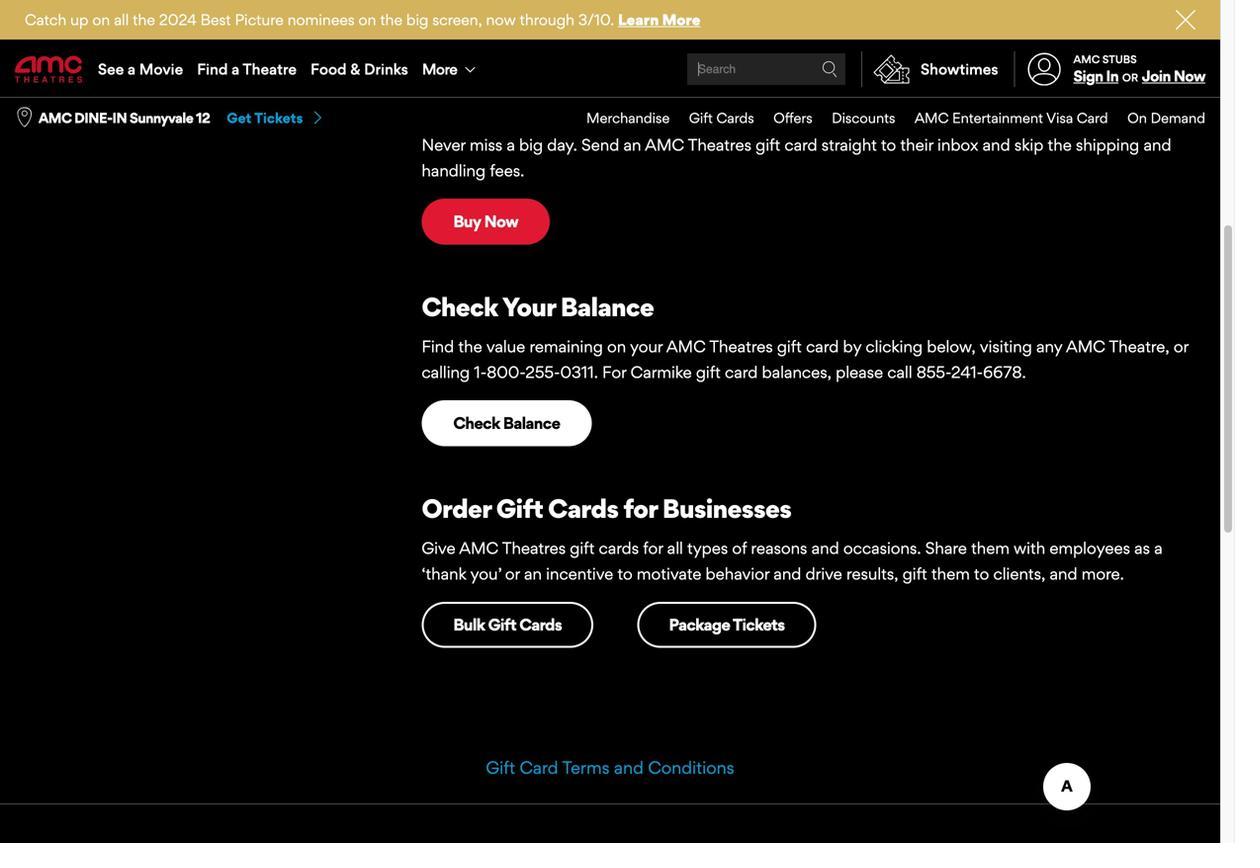 Task type: locate. For each thing, give the bounding box(es) containing it.
the left the 2024
[[133, 10, 155, 29]]

more
[[662, 10, 701, 29], [422, 60, 457, 78]]

card
[[1077, 109, 1108, 127], [520, 757, 558, 779]]

big left day.
[[519, 135, 543, 155]]

join
[[1142, 67, 1171, 85]]

fees.
[[490, 161, 524, 181]]

theatres down gift cards
[[688, 135, 752, 155]]

1 vertical spatial an
[[623, 135, 641, 155]]

a
[[128, 60, 136, 78], [232, 60, 240, 78], [507, 135, 515, 155], [1154, 538, 1163, 558]]

sign in or join amc stubs element
[[1014, 42, 1205, 97]]

order gift cards for businesses
[[422, 493, 791, 524]]

the inside "find the value remaining on your amc theatres gift card by clicking below, visiting any amc theatre, or calling 1-800-255-0311. for carmike gift card balances, please call 855-241-6678."
[[458, 337, 482, 356]]

tickets
[[254, 109, 303, 127], [733, 615, 785, 635]]

1 horizontal spatial them
[[971, 538, 1010, 558]]

package
[[669, 615, 730, 635]]

and down reasons on the right bottom of the page
[[774, 564, 801, 584]]

cards down search the amc website "text box"
[[716, 109, 754, 127]]

menu
[[0, 42, 1220, 97], [567, 98, 1205, 138]]

offers
[[773, 109, 812, 127]]

card down offers
[[785, 135, 817, 155]]

tickets for package tickets
[[733, 615, 785, 635]]

1 vertical spatial menu
[[567, 98, 1205, 138]]

sunnyvale
[[130, 109, 193, 127]]

1 horizontal spatial card
[[1077, 109, 1108, 127]]

theatre
[[243, 60, 297, 78]]

on demand link
[[1108, 98, 1205, 138]]

get tickets
[[227, 109, 303, 127]]

theatres up balances,
[[709, 337, 773, 356]]

1 horizontal spatial big
[[519, 135, 543, 155]]

2 horizontal spatial an
[[623, 135, 641, 155]]

reasons
[[751, 538, 807, 558]]

1 horizontal spatial or
[[1122, 71, 1138, 84]]

gift cards link
[[670, 98, 754, 138]]

your
[[502, 291, 556, 323]]

the up 1-
[[458, 337, 482, 356]]

through
[[520, 10, 575, 29]]

for up motivate
[[643, 538, 663, 558]]

amc inside amc stubs sign in or join now
[[1074, 53, 1100, 66]]

1 vertical spatial now
[[660, 89, 715, 121]]

gift down offers
[[756, 135, 780, 155]]

1 horizontal spatial send
[[581, 135, 619, 155]]

amc up their
[[915, 109, 949, 127]]

never miss a big day. send an amc theatres gift card straight to their inbox and skip the shipping and handling fees.
[[422, 135, 1171, 181]]

1 vertical spatial big
[[519, 135, 543, 155]]

find a theatre
[[197, 60, 297, 78]]

tickets down behavior
[[733, 615, 785, 635]]

1 horizontal spatial an
[[524, 564, 542, 584]]

bulk gift cards
[[453, 615, 562, 635]]

2 vertical spatial now
[[484, 211, 518, 231]]

to inside never miss a big day. send an amc theatres gift card straight to their inbox and skip the shipping and handling fees.
[[881, 135, 896, 155]]

tickets right get
[[254, 109, 303, 127]]

see a movie
[[98, 60, 183, 78]]

1 vertical spatial for
[[643, 538, 663, 558]]

or right you'
[[505, 564, 520, 584]]

0 vertical spatial tickets
[[254, 109, 303, 127]]

find inside menu
[[197, 60, 228, 78]]

an left incentive
[[524, 564, 542, 584]]

check balance link
[[422, 400, 592, 446]]

2 vertical spatial an
[[524, 564, 542, 584]]

2 vertical spatial cards
[[519, 615, 562, 635]]

up
[[70, 10, 88, 29]]

gift inside menu
[[689, 109, 713, 127]]

0 horizontal spatial or
[[505, 564, 520, 584]]

0 vertical spatial all
[[114, 10, 129, 29]]

0 vertical spatial card
[[785, 135, 817, 155]]

2 horizontal spatial on
[[607, 337, 626, 356]]

handling
[[422, 161, 486, 181]]

1 vertical spatial card
[[520, 757, 558, 779]]

below,
[[927, 337, 976, 356]]

visa
[[1046, 109, 1073, 127]]

find up calling
[[422, 337, 454, 356]]

1 vertical spatial find
[[422, 337, 454, 356]]

0 horizontal spatial more
[[422, 60, 457, 78]]

find for find the value remaining on your amc theatres gift card by clicking below, visiting any amc theatre, or calling 1-800-255-0311. for carmike gift card balances, please call 855-241-6678.
[[422, 337, 454, 356]]

0 vertical spatial or
[[1122, 71, 1138, 84]]

0 vertical spatial card
[[1077, 109, 1108, 127]]

send up never
[[422, 89, 482, 121]]

amc inside amc entertainment visa card link
[[915, 109, 949, 127]]

in
[[1106, 67, 1119, 85]]

1 vertical spatial tickets
[[733, 615, 785, 635]]

stubs
[[1103, 53, 1137, 66]]

gift cards
[[689, 109, 754, 127]]

for up cards
[[623, 493, 658, 524]]

cards down incentive
[[519, 615, 562, 635]]

check your balance
[[422, 291, 654, 323]]

0 horizontal spatial them
[[931, 564, 970, 584]]

conditions
[[648, 757, 734, 779]]

gift
[[756, 135, 780, 155], [777, 337, 802, 356], [696, 362, 721, 382], [570, 538, 595, 558], [903, 564, 927, 584]]

0 vertical spatial theatres
[[688, 135, 752, 155]]

3/10.
[[578, 10, 614, 29]]

card inside never miss a big day. send an amc theatres gift card straight to their inbox and skip the shipping and handling fees.
[[785, 135, 817, 155]]

1 vertical spatial all
[[667, 538, 683, 558]]

0 vertical spatial more
[[662, 10, 701, 29]]

to down cards
[[618, 564, 633, 584]]

remaining
[[530, 337, 603, 356]]

a right as
[[1154, 538, 1163, 558]]

0 vertical spatial check
[[422, 291, 498, 323]]

the down visa
[[1048, 135, 1072, 155]]

255-
[[525, 362, 560, 382]]

0 horizontal spatial send
[[422, 89, 482, 121]]

gift right instant
[[608, 89, 655, 121]]

1 vertical spatial check
[[453, 413, 500, 433]]

shipping
[[1076, 135, 1139, 155]]

more down screen, at the left top of the page
[[422, 60, 457, 78]]

them up the clients,
[[971, 538, 1010, 558]]

2 vertical spatial or
[[505, 564, 520, 584]]

check up "value"
[[422, 291, 498, 323]]

1 horizontal spatial to
[[881, 135, 896, 155]]

0 horizontal spatial find
[[197, 60, 228, 78]]

0 horizontal spatial an
[[487, 89, 515, 121]]

merchandise
[[586, 109, 670, 127]]

the
[[133, 10, 155, 29], [380, 10, 403, 29], [1048, 135, 1072, 155], [458, 337, 482, 356]]

1 horizontal spatial now
[[660, 89, 715, 121]]

2 horizontal spatial or
[[1174, 337, 1189, 356]]

gift right merchandise on the top
[[689, 109, 713, 127]]

menu down showtimes image
[[567, 98, 1205, 138]]

amc inside amc dine-in sunnyvale 12 button
[[39, 109, 72, 127]]

balance up your
[[560, 291, 654, 323]]

now right join
[[1174, 67, 1205, 85]]

0 horizontal spatial now
[[484, 211, 518, 231]]

amc entertainment visa card link
[[895, 98, 1108, 138]]

find down best
[[197, 60, 228, 78]]

find
[[197, 60, 228, 78], [422, 337, 454, 356]]

theatres up incentive
[[502, 538, 566, 558]]

balance down 255-
[[503, 413, 560, 433]]

on right up
[[92, 10, 110, 29]]

more right learn
[[662, 10, 701, 29]]

amc dine-in sunnyvale 12 button
[[39, 108, 210, 128]]

to
[[881, 135, 896, 155], [618, 564, 633, 584], [974, 564, 989, 584]]

1 vertical spatial or
[[1174, 337, 1189, 356]]

now down search the amc website "text box"
[[660, 89, 715, 121]]

2 vertical spatial theatres
[[502, 538, 566, 558]]

now right the buy at top left
[[484, 211, 518, 231]]

card left balances,
[[725, 362, 758, 382]]

never
[[422, 135, 466, 155]]

cards up cards
[[548, 493, 618, 524]]

for
[[623, 493, 658, 524], [643, 538, 663, 558]]

big left screen, at the left top of the page
[[406, 10, 429, 29]]

1 vertical spatial send
[[581, 135, 619, 155]]

2 horizontal spatial now
[[1174, 67, 1205, 85]]

picture
[[235, 10, 284, 29]]

and down the employees
[[1050, 564, 1077, 584]]

800-
[[487, 362, 525, 382]]

to left their
[[881, 135, 896, 155]]

0 horizontal spatial big
[[406, 10, 429, 29]]

0 vertical spatial for
[[623, 493, 658, 524]]

1 horizontal spatial tickets
[[733, 615, 785, 635]]

check down 1-
[[453, 413, 500, 433]]

send
[[422, 89, 482, 121], [581, 135, 619, 155]]

more inside button
[[422, 60, 457, 78]]

call
[[887, 362, 912, 382]]

cards
[[599, 538, 639, 558]]

amc down merchandise on the top
[[645, 135, 684, 155]]

on up for
[[607, 337, 626, 356]]

check
[[422, 291, 498, 323], [453, 413, 500, 433]]

gift card terms and conditions
[[486, 757, 734, 779]]

balance
[[560, 291, 654, 323], [503, 413, 560, 433]]

incentive
[[546, 564, 613, 584]]

businesses
[[662, 493, 791, 524]]

1 horizontal spatial find
[[422, 337, 454, 356]]

all up motivate
[[667, 538, 683, 558]]

amc left dine-
[[39, 109, 72, 127]]

2 horizontal spatial to
[[974, 564, 989, 584]]

amc dine-in sunnyvale 12
[[39, 109, 210, 127]]

0 horizontal spatial tickets
[[254, 109, 303, 127]]

1 vertical spatial cards
[[548, 493, 618, 524]]

or right in
[[1122, 71, 1138, 84]]

an down merchandise on the top
[[623, 135, 641, 155]]

with
[[1014, 538, 1045, 558]]

see a movie link
[[91, 42, 190, 97]]

menu containing more
[[0, 42, 1220, 97]]

all
[[114, 10, 129, 29], [667, 538, 683, 558]]

gift right bulk
[[488, 615, 516, 635]]

1 vertical spatial theatres
[[709, 337, 773, 356]]

on right nominees
[[358, 10, 376, 29]]

a right miss
[[507, 135, 515, 155]]

all right up
[[114, 10, 129, 29]]

gift up balances,
[[777, 337, 802, 356]]

menu up merchandise link
[[0, 42, 1220, 97]]

send right day.
[[581, 135, 619, 155]]

catch up on all the 2024 best picture nominees on the big screen, now through 3/10. learn more
[[25, 10, 701, 29]]

and up drive
[[811, 538, 839, 558]]

user profile image
[[1017, 53, 1072, 86]]

0 vertical spatial balance
[[560, 291, 654, 323]]

or inside "find the value remaining on your amc theatres gift card by clicking below, visiting any amc theatre, or calling 1-800-255-0311. for carmike gift card balances, please call 855-241-6678."
[[1174, 337, 1189, 356]]

to left the clients,
[[974, 564, 989, 584]]

them down share
[[931, 564, 970, 584]]

find inside "find the value remaining on your amc theatres gift card by clicking below, visiting any amc theatre, or calling 1-800-255-0311. for carmike gift card balances, please call 855-241-6678."
[[422, 337, 454, 356]]

sign
[[1074, 67, 1103, 85]]

theatres inside give amc theatres gift cards for all types of reasons and occasions. share them with employees as a 'thank you' or an incentive to motivate behavior and drive results, gift them to clients, and more.
[[502, 538, 566, 558]]

amc up sign
[[1074, 53, 1100, 66]]

0 vertical spatial send
[[422, 89, 482, 121]]

card left terms
[[520, 757, 558, 779]]

or right theatre,
[[1174, 337, 1189, 356]]

1 horizontal spatial on
[[358, 10, 376, 29]]

card left by
[[806, 337, 839, 356]]

screen,
[[432, 10, 482, 29]]

calling
[[422, 362, 470, 382]]

0 vertical spatial menu
[[0, 42, 1220, 97]]

all inside give amc theatres gift cards for all types of reasons and occasions. share them with employees as a 'thank you' or an incentive to motivate behavior and drive results, gift them to clients, and more.
[[667, 538, 683, 558]]

card
[[785, 135, 817, 155], [806, 337, 839, 356], [725, 362, 758, 382]]

and right terms
[[614, 757, 644, 779]]

card up 'shipping'
[[1077, 109, 1108, 127]]

get
[[227, 109, 252, 127]]

merchandise link
[[567, 98, 670, 138]]

food & drinks link
[[304, 42, 415, 97]]

an up miss
[[487, 89, 515, 121]]

amc up you'
[[459, 538, 498, 558]]

0 vertical spatial find
[[197, 60, 228, 78]]

1 vertical spatial more
[[422, 60, 457, 78]]

or
[[1122, 71, 1138, 84], [1174, 337, 1189, 356], [505, 564, 520, 584]]

1 horizontal spatial all
[[667, 538, 683, 558]]

discounts
[[832, 109, 895, 127]]

amc logo image
[[15, 56, 84, 83], [15, 56, 84, 83]]

buy now
[[453, 211, 518, 231]]

amc inside give amc theatres gift cards for all types of reasons and occasions. share them with employees as a 'thank you' or an incentive to motivate behavior and drive results, gift them to clients, and more.
[[459, 538, 498, 558]]

0 vertical spatial now
[[1174, 67, 1205, 85]]



Task type: vqa. For each thing, say whether or not it's contained in the screenshot.
25% OFF to the bottom
no



Task type: describe. For each thing, give the bounding box(es) containing it.
&
[[350, 60, 360, 78]]

gift right carmike
[[696, 362, 721, 382]]

0 horizontal spatial on
[[92, 10, 110, 29]]

occasions.
[[843, 538, 921, 558]]

gift up incentive
[[570, 538, 595, 558]]

any
[[1036, 337, 1062, 356]]

behavior
[[706, 564, 769, 584]]

on inside "find the value remaining on your amc theatres gift card by clicking below, visiting any amc theatre, or calling 1-800-255-0311. for carmike gift card balances, please call 855-241-6678."
[[607, 337, 626, 356]]

check for check your balance
[[422, 291, 498, 323]]

gift left terms
[[486, 757, 515, 779]]

big inside never miss a big day. send an amc theatres gift card straight to their inbox and skip the shipping and handling fees.
[[519, 135, 543, 155]]

now inside amc stubs sign in or join now
[[1174, 67, 1205, 85]]

day.
[[547, 135, 577, 155]]

0 horizontal spatial all
[[114, 10, 129, 29]]

food
[[311, 60, 347, 78]]

clients,
[[993, 564, 1046, 584]]

their
[[900, 135, 933, 155]]

gift inside never miss a big day. send an amc theatres gift card straight to their inbox and skip the shipping and handling fees.
[[756, 135, 780, 155]]

get tickets link
[[227, 109, 325, 127]]

or inside give amc theatres gift cards for all types of reasons and occasions. share them with employees as a 'thank you' or an incentive to motivate behavior and drive results, gift them to clients, and more.
[[505, 564, 520, 584]]

demand
[[1151, 109, 1205, 127]]

in
[[112, 109, 127, 127]]

results,
[[846, 564, 898, 584]]

bulk
[[453, 615, 485, 635]]

submit search icon image
[[822, 61, 838, 77]]

theatre,
[[1109, 337, 1170, 356]]

for inside give amc theatres gift cards for all types of reasons and occasions. share them with employees as a 'thank you' or an incentive to motivate behavior and drive results, gift them to clients, and more.
[[643, 538, 663, 558]]

see
[[98, 60, 124, 78]]

give amc theatres gift cards for all types of reasons and occasions. share them with employees as a 'thank you' or an incentive to motivate behavior and drive results, gift them to clients, and more.
[[422, 538, 1163, 584]]

find a theatre link
[[190, 42, 304, 97]]

on
[[1127, 109, 1147, 127]]

check balance
[[453, 413, 560, 433]]

order
[[422, 493, 491, 524]]

more button
[[415, 42, 487, 97]]

0 vertical spatial an
[[487, 89, 515, 121]]

on demand
[[1127, 109, 1205, 127]]

sign in button
[[1074, 67, 1119, 85]]

'thank
[[422, 564, 467, 584]]

12
[[196, 109, 210, 127]]

dine-
[[74, 109, 112, 127]]

1-
[[474, 362, 487, 382]]

a inside never miss a big day. send an amc theatres gift card straight to their inbox and skip the shipping and handling fees.
[[507, 135, 515, 155]]

inbox
[[937, 135, 978, 155]]

for
[[602, 362, 626, 382]]

buy
[[453, 211, 481, 231]]

showtimes link
[[861, 51, 998, 87]]

6678.
[[983, 362, 1026, 382]]

carmike
[[631, 362, 692, 382]]

theatres inside never miss a big day. send an amc theatres gift card straight to their inbox and skip the shipping and handling fees.
[[688, 135, 752, 155]]

instant
[[520, 89, 603, 121]]

cards for order gift cards for businesses
[[548, 493, 618, 524]]

miss
[[470, 135, 503, 155]]

clicking
[[866, 337, 923, 356]]

send an instant gift now
[[422, 89, 715, 121]]

employees
[[1050, 538, 1130, 558]]

card inside menu
[[1077, 109, 1108, 127]]

as
[[1134, 538, 1150, 558]]

movie
[[139, 60, 183, 78]]

package tickets link
[[637, 602, 816, 648]]

more.
[[1082, 564, 1124, 584]]

skip
[[1015, 135, 1044, 155]]

please
[[836, 362, 883, 382]]

motivate
[[637, 564, 701, 584]]

visiting
[[980, 337, 1032, 356]]

and down on demand
[[1144, 135, 1171, 155]]

you'
[[470, 564, 501, 584]]

check for check balance
[[453, 413, 500, 433]]

amc up carmike
[[666, 337, 706, 356]]

showtimes
[[921, 60, 998, 78]]

showtimes image
[[862, 51, 921, 87]]

cards for bulk gift cards
[[519, 615, 562, 635]]

search the AMC website text field
[[695, 62, 822, 77]]

straight
[[822, 135, 877, 155]]

the up drinks
[[380, 10, 403, 29]]

share
[[925, 538, 967, 558]]

1 vertical spatial them
[[931, 564, 970, 584]]

by
[[843, 337, 862, 356]]

bulk gift cards link
[[422, 602, 593, 648]]

1 vertical spatial card
[[806, 337, 839, 356]]

tickets for get tickets
[[254, 109, 303, 127]]

0 vertical spatial them
[[971, 538, 1010, 558]]

types
[[687, 538, 728, 558]]

0 horizontal spatial card
[[520, 757, 558, 779]]

send inside never miss a big day. send an amc theatres gift card straight to their inbox and skip the shipping and handling fees.
[[581, 135, 619, 155]]

gift right the order
[[496, 493, 543, 524]]

offers link
[[754, 98, 812, 138]]

menu containing merchandise
[[567, 98, 1205, 138]]

0 vertical spatial cards
[[716, 109, 754, 127]]

and down entertainment
[[983, 135, 1010, 155]]

the inside never miss a big day. send an amc theatres gift card straight to their inbox and skip the shipping and handling fees.
[[1048, 135, 1072, 155]]

gift down share
[[903, 564, 927, 584]]

1 horizontal spatial more
[[662, 10, 701, 29]]

theatres inside "find the value remaining on your amc theatres gift card by clicking below, visiting any amc theatre, or calling 1-800-255-0311. for carmike gift card balances, please call 855-241-6678."
[[709, 337, 773, 356]]

now
[[486, 10, 516, 29]]

amc right "any"
[[1066, 337, 1105, 356]]

a inside give amc theatres gift cards for all types of reasons and occasions. share them with employees as a 'thank you' or an incentive to motivate behavior and drive results, gift them to clients, and more.
[[1154, 538, 1163, 558]]

gift card terms and conditions link
[[486, 757, 734, 779]]

amc stubs sign in or join now
[[1074, 53, 1205, 85]]

0311.
[[560, 362, 598, 382]]

or inside amc stubs sign in or join now
[[1122, 71, 1138, 84]]

value
[[486, 337, 525, 356]]

an inside give amc theatres gift cards for all types of reasons and occasions. share them with employees as a 'thank you' or an incentive to motivate behavior and drive results, gift them to clients, and more.
[[524, 564, 542, 584]]

discounts link
[[812, 98, 895, 138]]

0 horizontal spatial to
[[618, 564, 633, 584]]

241-
[[951, 362, 983, 382]]

join now button
[[1142, 67, 1205, 85]]

drinks
[[364, 60, 408, 78]]

amc inside never miss a big day. send an amc theatres gift card straight to their inbox and skip the shipping and handling fees.
[[645, 135, 684, 155]]

a left theatre
[[232, 60, 240, 78]]

1 vertical spatial balance
[[503, 413, 560, 433]]

an inside never miss a big day. send an amc theatres gift card straight to their inbox and skip the shipping and handling fees.
[[623, 135, 641, 155]]

find for find a theatre
[[197, 60, 228, 78]]

2 vertical spatial card
[[725, 362, 758, 382]]

find the value remaining on your amc theatres gift card by clicking below, visiting any amc theatre, or calling 1-800-255-0311. for carmike gift card balances, please call 855-241-6678.
[[422, 337, 1189, 382]]

learn more link
[[618, 10, 701, 29]]

buy now link
[[422, 199, 550, 245]]

0 vertical spatial big
[[406, 10, 429, 29]]

855-
[[917, 362, 951, 382]]

2024
[[159, 10, 197, 29]]

food & drinks
[[311, 60, 408, 78]]

a right see
[[128, 60, 136, 78]]

cookie consent banner dialog
[[0, 768, 1220, 844]]



